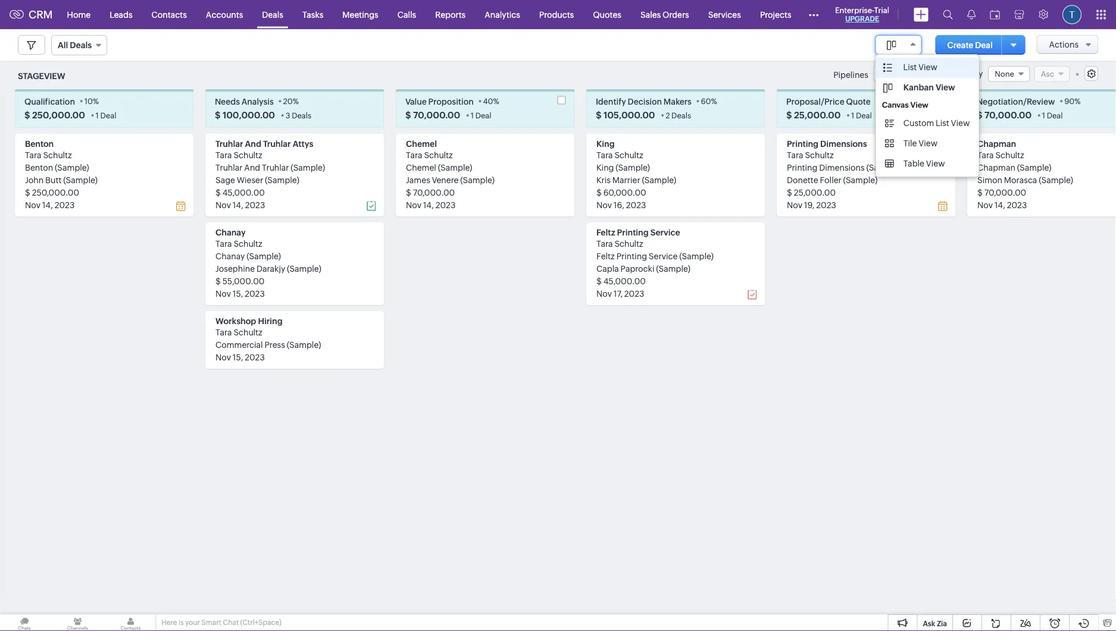 Task type: describe. For each thing, give the bounding box(es) containing it.
1 benton from the top
[[25, 139, 54, 148]]

needs analysis
[[215, 96, 274, 106]]

create
[[948, 40, 974, 50]]

tara inside king tara schultz king (sample) kris marrier (sample) $ 60,000.00 nov 16, 2023
[[597, 150, 613, 160]]

foller
[[820, 175, 842, 185]]

kanban view option
[[877, 78, 979, 98]]

2023 inside chanay tara schultz chanay (sample) josephine darakjy (sample) $ 55,000.00 nov 15, 2023
[[245, 289, 265, 299]]

king tara schultz king (sample) kris marrier (sample) $ 60,000.00 nov 16, 2023
[[597, 139, 677, 210]]

create deal button
[[936, 35, 1005, 55]]

(sample) right the morasca
[[1040, 175, 1074, 185]]

products
[[540, 10, 574, 19]]

60,000.00
[[604, 188, 647, 197]]

60 %
[[701, 97, 718, 106]]

darakjy
[[257, 264, 285, 274]]

ask zia
[[924, 620, 948, 628]]

josephine darakjy (sample) link
[[216, 264, 322, 274]]

schultz inside truhlar and truhlar attys tara schultz truhlar and truhlar (sample) sage wieser (sample) $ 45,000.00 nov 14, 2023
[[234, 150, 263, 160]]

your
[[185, 619, 200, 628]]

none
[[995, 69, 1015, 78]]

nov inside feltz printing service tara schultz feltz printing service (sample) capla paprocki (sample) $ 45,000.00 nov 17, 2023
[[597, 289, 612, 299]]

kris
[[597, 175, 611, 185]]

contacts image
[[106, 615, 155, 632]]

needs
[[215, 96, 240, 106]]

chapman tara schultz chapman (sample) simon morasca (sample) $ 70,000.00 nov 14, 2023
[[978, 139, 1074, 210]]

schultz inside feltz printing service tara schultz feltz printing service (sample) capla paprocki (sample) $ 45,000.00 nov 17, 2023
[[615, 239, 644, 249]]

100,000.00
[[223, 110, 275, 120]]

1 for proposal/price quote
[[852, 111, 855, 120]]

table view
[[904, 159, 946, 169]]

tile view
[[904, 139, 938, 148]]

(sample) up capla paprocki (sample) link
[[680, 252, 714, 261]]

identify decision makers
[[596, 96, 692, 106]]

crm
[[29, 8, 53, 21]]

(ctrl+space)
[[240, 619, 282, 628]]

enterprise-trial upgrade
[[836, 6, 890, 23]]

nov inside truhlar and truhlar attys tara schultz truhlar and truhlar (sample) sage wieser (sample) $ 45,000.00 nov 14, 2023
[[216, 200, 231, 210]]

0 vertical spatial and
[[245, 139, 261, 148]]

john
[[25, 175, 44, 185]]

profile element
[[1056, 0, 1089, 29]]

capla paprocki (sample) link
[[597, 264, 691, 274]]

$ 250,000.00
[[24, 110, 85, 120]]

tara inside truhlar and truhlar attys tara schultz truhlar and truhlar (sample) sage wieser (sample) $ 45,000.00 nov 14, 2023
[[216, 150, 232, 160]]

$ down proposal/price
[[787, 110, 793, 120]]

signals element
[[961, 0, 983, 29]]

truhlar and truhlar (sample) link
[[216, 163, 325, 172]]

view inside the custom list view option
[[952, 119, 970, 128]]

$ down qualification
[[24, 110, 30, 120]]

15, inside chanay tara schultz chanay (sample) josephine darakjy (sample) $ 55,000.00 nov 15, 2023
[[233, 289, 243, 299]]

printing up donette
[[787, 163, 818, 172]]

(sample) up james venere (sample) link
[[438, 163, 473, 172]]

printing down $ 25,000.00
[[787, 139, 819, 148]]

proposition
[[429, 96, 474, 106]]

deal inside button
[[976, 40, 993, 50]]

workshop
[[216, 316, 256, 326]]

45,000.00 inside feltz printing service tara schultz feltz printing service (sample) capla paprocki (sample) $ 45,000.00 nov 17, 2023
[[604, 277, 646, 286]]

(sample) down feltz printing service (sample) link at right top
[[657, 264, 691, 274]]

2
[[666, 111, 670, 120]]

chanay link
[[216, 228, 246, 237]]

here
[[161, 619, 177, 628]]

contacts
[[152, 10, 187, 19]]

tasks link
[[293, 0, 333, 29]]

kris marrier (sample) link
[[597, 175, 677, 185]]

2023 inside truhlar and truhlar attys tara schultz truhlar and truhlar (sample) sage wieser (sample) $ 45,000.00 nov 14, 2023
[[245, 200, 265, 210]]

1 deal for negotiation/review
[[1043, 111, 1064, 120]]

70,000.00 down the value proposition
[[413, 110, 461, 120]]

45,000.00 inside truhlar and truhlar attys tara schultz truhlar and truhlar (sample) sage wieser (sample) $ 45,000.00 nov 14, 2023
[[223, 188, 265, 197]]

benton tara schultz benton (sample) john butt (sample) $ 250,000.00 nov 14, 2023
[[25, 139, 98, 210]]

feltz printing service link
[[597, 228, 681, 237]]

tile view option
[[877, 133, 979, 154]]

75
[[881, 97, 889, 106]]

sage
[[216, 175, 235, 185]]

analysis
[[242, 96, 274, 106]]

$ inside benton tara schultz benton (sample) john butt (sample) $ 250,000.00 nov 14, 2023
[[25, 188, 30, 197]]

truhlar up sage
[[216, 163, 243, 172]]

printing dimensions (sample) link
[[787, 163, 901, 172]]

2 king from the top
[[597, 163, 614, 172]]

2 deals
[[666, 111, 692, 120]]

quotes
[[593, 10, 622, 19]]

1 chemel from the top
[[406, 139, 437, 148]]

signals image
[[968, 10, 976, 20]]

chat
[[223, 619, 239, 628]]

$ inside "chapman tara schultz chapman (sample) simon morasca (sample) $ 70,000.00 nov 14, 2023"
[[978, 188, 983, 197]]

(sample) down truhlar and truhlar (sample) link
[[265, 175, 299, 185]]

create menu element
[[907, 0, 936, 29]]

crm link
[[10, 8, 53, 21]]

(sample) up kris marrier (sample) 'link'
[[616, 163, 650, 172]]

truhlar down $ 100,000.00 on the top of page
[[216, 139, 243, 148]]

schultz inside workshop hiring tara schultz commercial press (sample) nov 15, 2023
[[234, 328, 263, 337]]

view for kanban view
[[936, 83, 956, 92]]

tara inside benton tara schultz benton (sample) john butt (sample) $ 250,000.00 nov 14, 2023
[[25, 150, 41, 160]]

workshop hiring tara schultz commercial press (sample) nov 15, 2023
[[216, 316, 321, 362]]

2 chapman from the top
[[978, 163, 1016, 172]]

1 vertical spatial list
[[936, 119, 950, 128]]

2023 inside printing dimensions tara schultz printing dimensions (sample) donette foller (sample) $ 25,000.00 nov 19, 2023
[[817, 200, 837, 210]]

truhlar and truhlar attys tara schultz truhlar and truhlar (sample) sage wieser (sample) $ 45,000.00 nov 14, 2023
[[216, 139, 325, 210]]

1 vertical spatial dimensions
[[820, 163, 865, 172]]

1 feltz from the top
[[597, 228, 616, 237]]

$ down value
[[406, 110, 411, 120]]

deals for 3 deals
[[292, 111, 312, 120]]

tile
[[904, 139, 918, 148]]

list box containing list view
[[877, 55, 979, 177]]

value proposition
[[406, 96, 474, 106]]

2 feltz from the top
[[597, 252, 615, 261]]

(sample) up 'josephine darakjy (sample)' link
[[247, 252, 281, 261]]

venere
[[432, 175, 459, 185]]

truhlar up truhlar and truhlar (sample) link
[[263, 139, 291, 148]]

king (sample) link
[[597, 163, 650, 172]]

size image for table view
[[886, 158, 895, 169]]

tara inside chanay tara schultz chanay (sample) josephine darakjy (sample) $ 55,000.00 nov 15, 2023
[[216, 239, 232, 249]]

$ inside chemel tara schultz chemel (sample) james venere (sample) $ 70,000.00 nov 14, 2023
[[406, 188, 411, 197]]

chapman link
[[978, 139, 1017, 148]]

sort
[[956, 69, 972, 79]]

services
[[709, 10, 742, 19]]

tasks
[[303, 10, 324, 19]]

1 chapman from the top
[[978, 139, 1017, 148]]

nov inside benton tara schultz benton (sample) john butt (sample) $ 250,000.00 nov 14, 2023
[[25, 200, 40, 210]]

3 % from the left
[[493, 97, 500, 106]]

$ down the needs
[[215, 110, 221, 120]]

accounts
[[206, 10, 243, 19]]

josephine
[[216, 264, 255, 274]]

$ up chapman link
[[977, 110, 983, 120]]

0 horizontal spatial list
[[904, 63, 917, 72]]

paprocki
[[621, 264, 655, 274]]

makers
[[664, 96, 692, 106]]

20
[[283, 97, 293, 106]]

chemel link
[[406, 139, 437, 148]]

butt
[[45, 175, 62, 185]]

search image
[[943, 10, 954, 20]]

view for canvas view
[[911, 101, 929, 110]]

75 %
[[881, 97, 895, 106]]

15, inside workshop hiring tara schultz commercial press (sample) nov 15, 2023
[[233, 353, 243, 362]]

printing dimensions link
[[787, 139, 868, 148]]

home
[[67, 10, 91, 19]]

custom list view
[[904, 119, 970, 128]]

40
[[483, 97, 493, 106]]

feltz printing service tara schultz feltz printing service (sample) capla paprocki (sample) $ 45,000.00 nov 17, 2023
[[597, 228, 714, 299]]

(sample) up the john butt (sample) link at the top left of the page
[[55, 163, 89, 172]]

2 benton from the top
[[25, 163, 53, 172]]

70,000.00 down "negotiation/review"
[[985, 110, 1032, 120]]

tara inside workshop hiring tara schultz commercial press (sample) nov 15, 2023
[[216, 328, 232, 337]]

chapman (sample) link
[[978, 163, 1052, 172]]

orders
[[663, 10, 690, 19]]

quote
[[847, 96, 871, 106]]

2 $ 70,000.00 from the left
[[977, 110, 1032, 120]]

capla
[[597, 264, 619, 274]]

(sample) right venere
[[461, 175, 495, 185]]

All Deals field
[[51, 35, 107, 55]]

qualification
[[24, 96, 75, 106]]

simon morasca (sample) link
[[978, 175, 1074, 185]]

deals left tasks link
[[262, 10, 283, 19]]

14, for chapman tara schultz chapman (sample) simon morasca (sample) $ 70,000.00 nov 14, 2023
[[995, 200, 1006, 210]]

truhlar up sage wieser (sample) link
[[262, 163, 289, 172]]

printing up paprocki
[[617, 252, 647, 261]]

(sample) down benton (sample) link
[[63, 175, 98, 185]]

projects
[[761, 10, 792, 19]]

nov inside chanay tara schultz chanay (sample) josephine darakjy (sample) $ 55,000.00 nov 15, 2023
[[216, 289, 231, 299]]

smart
[[202, 619, 222, 628]]

services link
[[699, 0, 751, 29]]

tara inside "chapman tara schultz chapman (sample) simon morasca (sample) $ 70,000.00 nov 14, 2023"
[[978, 150, 994, 160]]

0 vertical spatial dimensions
[[821, 139, 868, 148]]

sales orders
[[641, 10, 690, 19]]



Task type: vqa. For each thing, say whether or not it's contained in the screenshot.
Edit User
no



Task type: locate. For each thing, give the bounding box(es) containing it.
0 vertical spatial service
[[651, 228, 681, 237]]

$ inside printing dimensions tara schultz printing dimensions (sample) donette foller (sample) $ 25,000.00 nov 19, 2023
[[787, 188, 793, 197]]

deal for donette foller (sample)
[[856, 111, 873, 120]]

chapman
[[978, 139, 1017, 148], [978, 163, 1016, 172]]

1 deal down the 10 %
[[96, 111, 116, 120]]

truhlar
[[216, 139, 243, 148], [263, 139, 291, 148], [216, 163, 243, 172], [262, 163, 289, 172]]

1 vertical spatial benton
[[25, 163, 53, 172]]

schultz inside "chapman tara schultz chapman (sample) simon morasca (sample) $ 70,000.00 nov 14, 2023"
[[996, 150, 1025, 160]]

commercial
[[216, 340, 263, 350]]

channels image
[[53, 615, 102, 632]]

2023 inside chemel tara schultz chemel (sample) james venere (sample) $ 70,000.00 nov 14, 2023
[[436, 200, 456, 210]]

1 horizontal spatial $ 70,000.00
[[977, 110, 1032, 120]]

size image inside 'kanban view' option
[[884, 83, 893, 94]]

2 % from the left
[[293, 97, 299, 106]]

view for tile view
[[919, 139, 938, 148]]

$
[[24, 110, 30, 120], [215, 110, 221, 120], [406, 110, 411, 120], [596, 110, 602, 120], [787, 110, 793, 120], [977, 110, 983, 120], [25, 188, 30, 197], [216, 188, 221, 197], [406, 188, 411, 197], [597, 188, 602, 197], [787, 188, 793, 197], [978, 188, 983, 197], [216, 277, 221, 286], [597, 277, 602, 286]]

0 vertical spatial list
[[904, 63, 917, 72]]

benton (sample) link
[[25, 163, 89, 172]]

view right table
[[927, 159, 946, 169]]

king up kris
[[597, 163, 614, 172]]

250,000.00 inside benton tara schultz benton (sample) john butt (sample) $ 250,000.00 nov 14, 2023
[[32, 188, 79, 197]]

profile image
[[1063, 5, 1082, 24]]

1 deal for qualification
[[96, 111, 116, 120]]

size image
[[887, 40, 897, 51], [886, 138, 895, 149]]

tara inside feltz printing service tara schultz feltz printing service (sample) capla paprocki (sample) $ 45,000.00 nov 17, 2023
[[597, 239, 613, 249]]

$ inside chanay tara schultz chanay (sample) josephine darakjy (sample) $ 55,000.00 nov 15, 2023
[[216, 277, 221, 286]]

actions
[[1050, 40, 1079, 49]]

negotiation/review
[[977, 96, 1056, 106]]

marrier
[[613, 175, 641, 185]]

0 vertical spatial chapman
[[978, 139, 1017, 148]]

tara inside printing dimensions tara schultz printing dimensions (sample) donette foller (sample) $ 25,000.00 nov 19, 2023
[[787, 150, 804, 160]]

45,000.00
[[223, 188, 265, 197], [604, 277, 646, 286]]

custom
[[904, 119, 935, 128]]

truhlar and truhlar attys link
[[216, 139, 313, 148]]

15,
[[233, 289, 243, 299], [233, 353, 243, 362]]

Other Modules field
[[801, 5, 827, 24]]

tara down chanay link in the left top of the page
[[216, 239, 232, 249]]

1 vertical spatial service
[[649, 252, 678, 261]]

6 % from the left
[[1075, 97, 1081, 106]]

3 1 from the left
[[852, 111, 855, 120]]

1 25,000.00 from the top
[[795, 110, 841, 120]]

size image inside table view option
[[886, 158, 895, 169]]

simon
[[978, 175, 1003, 185]]

1 vertical spatial 250,000.00
[[32, 188, 79, 197]]

list view option
[[877, 58, 979, 78]]

morasca
[[1005, 175, 1038, 185]]

donette foller (sample) link
[[787, 175, 878, 185]]

leads
[[110, 10, 133, 19]]

1 vertical spatial 15,
[[233, 353, 243, 362]]

14, for chemel tara schultz chemel (sample) james venere (sample) $ 70,000.00 nov 14, 2023
[[423, 200, 434, 210]]

0 vertical spatial chanay
[[216, 228, 246, 237]]

tara inside chemel tara schultz chemel (sample) james venere (sample) $ 70,000.00 nov 14, 2023
[[406, 150, 423, 160]]

$ down kris
[[597, 188, 602, 197]]

analytics link
[[475, 0, 530, 29]]

schultz down the workshop hiring link
[[234, 328, 263, 337]]

14, down wieser at the top left of page
[[233, 200, 244, 210]]

2023 down the morasca
[[1008, 200, 1028, 210]]

deals inside field
[[70, 41, 92, 50]]

printing dimensions tara schultz printing dimensions (sample) donette foller (sample) $ 25,000.00 nov 19, 2023
[[787, 139, 901, 210]]

0 vertical spatial 250,000.00
[[32, 110, 85, 120]]

2023
[[55, 200, 75, 210], [245, 200, 265, 210], [436, 200, 456, 210], [626, 200, 647, 210], [817, 200, 837, 210], [1008, 200, 1028, 210], [245, 289, 265, 299], [625, 289, 645, 299], [245, 353, 265, 362]]

by
[[974, 69, 984, 79]]

all deals
[[58, 41, 92, 50]]

deals right 3
[[292, 111, 312, 120]]

2 15, from the top
[[233, 353, 243, 362]]

view up tile view option
[[952, 119, 970, 128]]

1 % from the left
[[93, 97, 99, 106]]

size image for custom list view
[[886, 118, 895, 129]]

size image inside tile view option
[[886, 138, 895, 149]]

1 vertical spatial and
[[244, 163, 260, 172]]

0 horizontal spatial 45,000.00
[[223, 188, 265, 197]]

hiring
[[258, 316, 283, 326]]

1 down proposition
[[471, 111, 474, 120]]

14, inside chemel tara schultz chemel (sample) james venere (sample) $ 70,000.00 nov 14, 2023
[[423, 200, 434, 210]]

ask
[[924, 620, 936, 628]]

(sample) left table
[[867, 163, 901, 172]]

0 vertical spatial chemel
[[406, 139, 437, 148]]

1 deal for proposal/price quote
[[852, 111, 873, 120]]

deal down 40
[[476, 111, 492, 120]]

schultz up 'king (sample)' link on the right of page
[[615, 150, 644, 160]]

printing
[[787, 139, 819, 148], [787, 163, 818, 172], [617, 228, 649, 237], [617, 252, 647, 261]]

service up feltz printing service (sample) link at right top
[[651, 228, 681, 237]]

canvas
[[883, 101, 909, 110]]

tara down king link
[[597, 150, 613, 160]]

1 vertical spatial chemel
[[406, 163, 437, 172]]

0 vertical spatial size image
[[887, 40, 897, 51]]

2023 inside "chapman tara schultz chapman (sample) simon morasca (sample) $ 70,000.00 nov 14, 2023"
[[1008, 200, 1028, 210]]

view for list view
[[919, 63, 938, 72]]

% for $ 70,000.00
[[1075, 97, 1081, 106]]

25,000.00 inside printing dimensions tara schultz printing dimensions (sample) donette foller (sample) $ 25,000.00 nov 19, 2023
[[794, 188, 836, 197]]

trial
[[875, 6, 890, 15]]

1
[[96, 111, 99, 120], [471, 111, 474, 120], [852, 111, 855, 120], [1043, 111, 1046, 120]]

james
[[406, 175, 430, 185]]

1 1 from the left
[[96, 111, 99, 120]]

1 vertical spatial size image
[[886, 138, 895, 149]]

2 1 from the left
[[471, 111, 474, 120]]

$ 70,000.00
[[406, 110, 461, 120], [977, 110, 1032, 120]]

$ down josephine
[[216, 277, 221, 286]]

view down kanban
[[911, 101, 929, 110]]

2 250,000.00 from the top
[[32, 188, 79, 197]]

$ down john
[[25, 188, 30, 197]]

14, down james
[[423, 200, 434, 210]]

0 vertical spatial benton
[[25, 139, 54, 148]]

2023 inside benton tara schultz benton (sample) john butt (sample) $ 250,000.00 nov 14, 2023
[[55, 200, 75, 210]]

(sample) right the darakjy
[[287, 264, 322, 274]]

2023 down venere
[[436, 200, 456, 210]]

4 % from the left
[[712, 97, 718, 106]]

1 down "negotiation/review"
[[1043, 111, 1046, 120]]

2023 right 17,
[[625, 289, 645, 299]]

(sample) up the simon morasca (sample) link
[[1018, 163, 1052, 172]]

% for $ 100,000.00
[[293, 97, 299, 106]]

0 vertical spatial 45,000.00
[[223, 188, 265, 197]]

schultz up the chanay (sample) link
[[234, 239, 263, 249]]

benton up john
[[25, 163, 53, 172]]

70,000.00 inside "chapman tara schultz chapman (sample) simon morasca (sample) $ 70,000.00 nov 14, 2023"
[[985, 188, 1027, 197]]

$ down 'simon'
[[978, 188, 983, 197]]

printing down the 16, on the top of page
[[617, 228, 649, 237]]

deals for 2 deals
[[672, 111, 692, 120]]

king up 'king (sample)' link on the right of page
[[597, 139, 615, 148]]

1 15, from the top
[[233, 289, 243, 299]]

deals right all
[[70, 41, 92, 50]]

2 1 deal from the left
[[471, 111, 492, 120]]

$ down the identify
[[596, 110, 602, 120]]

2023 inside feltz printing service tara schultz feltz printing service (sample) capla paprocki (sample) $ 45,000.00 nov 17, 2023
[[625, 289, 645, 299]]

schultz inside chemel tara schultz chemel (sample) james venere (sample) $ 70,000.00 nov 14, 2023
[[424, 150, 453, 160]]

2023 inside workshop hiring tara schultz commercial press (sample) nov 15, 2023
[[245, 353, 265, 362]]

size image for kanban view
[[884, 83, 893, 94]]

leads link
[[100, 0, 142, 29]]

reports link
[[426, 0, 475, 29]]

create menu image
[[914, 7, 929, 22]]

% for $ 105,000.00
[[712, 97, 718, 106]]

schultz inside chanay tara schultz chanay (sample) josephine darakjy (sample) $ 55,000.00 nov 15, 2023
[[234, 239, 263, 249]]

nov inside workshop hiring tara schultz commercial press (sample) nov 15, 2023
[[216, 353, 231, 362]]

1 down the 10 %
[[96, 111, 99, 120]]

0 vertical spatial king
[[597, 139, 615, 148]]

deal for simon morasca (sample)
[[1048, 111, 1064, 120]]

analytics
[[485, 10, 520, 19]]

2023 down the john butt (sample) link at the top left of the page
[[55, 200, 75, 210]]

view inside 'kanban view' option
[[936, 83, 956, 92]]

feltz down the 16, on the top of page
[[597, 228, 616, 237]]

schultz inside printing dimensions tara schultz printing dimensions (sample) donette foller (sample) $ 25,000.00 nov 19, 2023
[[806, 150, 834, 160]]

$ down james
[[406, 188, 411, 197]]

benton up benton (sample) link
[[25, 139, 54, 148]]

size image left tile
[[886, 138, 895, 149]]

deal down quote
[[856, 111, 873, 120]]

deal down "negotiation/review"
[[1048, 111, 1064, 120]]

1 king from the top
[[597, 139, 615, 148]]

3 14, from the left
[[423, 200, 434, 210]]

chemel up chemel (sample) link
[[406, 139, 437, 148]]

None field
[[989, 66, 1030, 82]]

and up wieser at the top left of page
[[244, 163, 260, 172]]

70,000.00 inside chemel tara schultz chemel (sample) james venere (sample) $ 70,000.00 nov 14, 2023
[[413, 188, 455, 197]]

service up capla paprocki (sample) link
[[649, 252, 678, 261]]

1 vertical spatial 45,000.00
[[604, 277, 646, 286]]

list up kanban
[[904, 63, 917, 72]]

1 vertical spatial king
[[597, 163, 614, 172]]

1 for negotiation/review
[[1043, 111, 1046, 120]]

wieser
[[237, 175, 263, 185]]

3
[[286, 111, 290, 120]]

% for $ 25,000.00
[[889, 97, 895, 106]]

1 vertical spatial 25,000.00
[[794, 188, 836, 197]]

nov inside chemel tara schultz chemel (sample) james venere (sample) $ 70,000.00 nov 14, 2023
[[406, 200, 422, 210]]

(sample)
[[55, 163, 89, 172], [291, 163, 325, 172], [438, 163, 473, 172], [616, 163, 650, 172], [867, 163, 901, 172], [1018, 163, 1052, 172], [63, 175, 98, 185], [265, 175, 299, 185], [461, 175, 495, 185], [642, 175, 677, 185], [844, 175, 878, 185], [1040, 175, 1074, 185], [247, 252, 281, 261], [680, 252, 714, 261], [287, 264, 322, 274], [657, 264, 691, 274], [287, 340, 321, 350]]

stageview
[[18, 72, 65, 81]]

upgrade
[[846, 15, 880, 23]]

1 horizontal spatial 45,000.00
[[604, 277, 646, 286]]

schultz inside king tara schultz king (sample) kris marrier (sample) $ 60,000.00 nov 16, 2023
[[615, 150, 644, 160]]

nov left 17,
[[597, 289, 612, 299]]

45,000.00 up 17,
[[604, 277, 646, 286]]

size image down canvas
[[886, 118, 895, 129]]

nov down james
[[406, 200, 422, 210]]

search element
[[936, 0, 961, 29]]

chemel up james
[[406, 163, 437, 172]]

calls link
[[388, 0, 426, 29]]

14, for benton tara schultz benton (sample) john butt (sample) $ 250,000.00 nov 14, 2023
[[42, 200, 53, 210]]

$ 70,000.00 down the value proposition
[[406, 110, 461, 120]]

size image
[[884, 63, 893, 73], [884, 83, 893, 94], [886, 118, 895, 129], [886, 158, 895, 169]]

% for $ 250,000.00
[[93, 97, 99, 106]]

$ down donette
[[787, 188, 793, 197]]

$ inside feltz printing service tara schultz feltz printing service (sample) capla paprocki (sample) $ 45,000.00 nov 17, 2023
[[597, 277, 602, 286]]

$ 70,000.00 down "negotiation/review"
[[977, 110, 1032, 120]]

$ inside king tara schultz king (sample) kris marrier (sample) $ 60,000.00 nov 16, 2023
[[597, 188, 602, 197]]

custom list view option
[[877, 113, 979, 133]]

nov inside "chapman tara schultz chapman (sample) simon morasca (sample) $ 70,000.00 nov 14, 2023"
[[978, 200, 993, 210]]

home link
[[58, 0, 100, 29]]

5 % from the left
[[889, 97, 895, 106]]

size image inside the custom list view option
[[886, 118, 895, 129]]

0 vertical spatial feltz
[[597, 228, 616, 237]]

2 25,000.00 from the top
[[794, 188, 836, 197]]

view inside list view option
[[919, 63, 938, 72]]

0 vertical spatial 15,
[[233, 289, 243, 299]]

0 horizontal spatial $ 70,000.00
[[406, 110, 461, 120]]

size image inside list view option
[[884, 63, 893, 73]]

deals for all deals
[[70, 41, 92, 50]]

kanban view
[[904, 83, 956, 92]]

(sample) inside workshop hiring tara schultz commercial press (sample) nov 15, 2023
[[287, 340, 321, 350]]

1 vertical spatial feltz
[[597, 252, 615, 261]]

25,000.00
[[795, 110, 841, 120], [794, 188, 836, 197]]

list right custom
[[936, 119, 950, 128]]

meetings link
[[333, 0, 388, 29]]

feltz
[[597, 228, 616, 237], [597, 252, 615, 261]]

nov down 55,000.00
[[216, 289, 231, 299]]

size image left 'list view'
[[884, 63, 893, 73]]

1 chanay from the top
[[216, 228, 246, 237]]

4 1 deal from the left
[[1043, 111, 1064, 120]]

4 14, from the left
[[995, 200, 1006, 210]]

james venere (sample) link
[[406, 175, 495, 185]]

donette
[[787, 175, 819, 185]]

2 14, from the left
[[233, 200, 244, 210]]

table view option
[[877, 154, 979, 174]]

(sample) right press
[[287, 340, 321, 350]]

sales
[[641, 10, 661, 19]]

dimensions up donette foller (sample) link
[[820, 163, 865, 172]]

view for table view
[[927, 159, 946, 169]]

40 %
[[483, 97, 500, 106]]

schultz down the truhlar and truhlar attys link on the left top of the page
[[234, 150, 263, 160]]

view up "kanban view"
[[919, 63, 938, 72]]

view inside tile view option
[[919, 139, 938, 148]]

list view
[[904, 63, 938, 72]]

1 for qualification
[[96, 111, 99, 120]]

nov inside printing dimensions tara schultz printing dimensions (sample) donette foller (sample) $ 25,000.00 nov 19, 2023
[[787, 200, 803, 210]]

view down list view option
[[936, 83, 956, 92]]

canvas view
[[883, 101, 929, 110]]

$ inside truhlar and truhlar attys tara schultz truhlar and truhlar (sample) sage wieser (sample) $ 45,000.00 nov 14, 2023
[[216, 188, 221, 197]]

chemel tara schultz chemel (sample) james venere (sample) $ 70,000.00 nov 14, 2023
[[406, 139, 495, 210]]

list box
[[877, 55, 979, 177]]

90
[[1065, 97, 1075, 106]]

kanban
[[904, 83, 934, 92]]

14, inside benton tara schultz benton (sample) john butt (sample) $ 250,000.00 nov 14, 2023
[[42, 200, 53, 210]]

2023 down commercial press (sample) link
[[245, 353, 265, 362]]

view right tile
[[919, 139, 938, 148]]

3 1 deal from the left
[[852, 111, 873, 120]]

meetings
[[343, 10, 379, 19]]

decision
[[628, 96, 662, 106]]

2023 down 60,000.00
[[626, 200, 647, 210]]

chanay tara schultz chanay (sample) josephine darakjy (sample) $ 55,000.00 nov 15, 2023
[[216, 228, 322, 299]]

sage wieser (sample) link
[[216, 175, 299, 185]]

14, inside truhlar and truhlar attys tara schultz truhlar and truhlar (sample) sage wieser (sample) $ 45,000.00 nov 14, 2023
[[233, 200, 244, 210]]

1 deal down "negotiation/review"
[[1043, 111, 1064, 120]]

1 horizontal spatial list
[[936, 119, 950, 128]]

3 deals
[[286, 111, 312, 120]]

nov down john
[[25, 200, 40, 210]]

2023 right '19,'
[[817, 200, 837, 210]]

schultz down printing dimensions link
[[806, 150, 834, 160]]

size image down trial
[[887, 40, 897, 51]]

$ down sage
[[216, 188, 221, 197]]

contacts link
[[142, 0, 196, 29]]

1 vertical spatial chanay
[[216, 252, 245, 261]]

55,000.00
[[223, 277, 265, 286]]

0 vertical spatial 25,000.00
[[795, 110, 841, 120]]

zia
[[937, 620, 948, 628]]

None field
[[876, 35, 922, 55], [874, 66, 939, 82], [876, 35, 922, 55], [874, 66, 939, 82]]

1 1 deal from the left
[[96, 111, 116, 120]]

calendar image
[[991, 10, 1001, 19]]

dimensions
[[821, 139, 868, 148], [820, 163, 865, 172]]

(sample) right marrier
[[642, 175, 677, 185]]

deals right 2
[[672, 111, 692, 120]]

2023 down sage wieser (sample) link
[[245, 200, 265, 210]]

accounts link
[[196, 0, 253, 29]]

2 chemel from the top
[[406, 163, 437, 172]]

nov left '19,'
[[787, 200, 803, 210]]

sales orders link
[[631, 0, 699, 29]]

deal for john butt (sample)
[[100, 111, 116, 120]]

quotes link
[[584, 0, 631, 29]]

workshop hiring link
[[216, 316, 283, 326]]

1 250,000.00 from the top
[[32, 110, 85, 120]]

16,
[[614, 200, 625, 210]]

(sample) down attys
[[291, 163, 325, 172]]

enterprise-
[[836, 6, 875, 15]]

nov down commercial
[[216, 353, 231, 362]]

nov inside king tara schultz king (sample) kris marrier (sample) $ 60,000.00 nov 16, 2023
[[597, 200, 612, 210]]

nov down 'simon'
[[978, 200, 993, 210]]

table
[[904, 159, 925, 169]]

250,000.00 down qualification
[[32, 110, 85, 120]]

1 down quote
[[852, 111, 855, 120]]

tara up capla
[[597, 239, 613, 249]]

60
[[701, 97, 712, 106]]

nov down sage
[[216, 200, 231, 210]]

tara down benton link
[[25, 150, 41, 160]]

tara down workshop
[[216, 328, 232, 337]]

$ 105,000.00
[[596, 110, 656, 120]]

sort by
[[956, 69, 984, 79]]

1 $ 70,000.00 from the left
[[406, 110, 461, 120]]

25,000.00 down proposal/price
[[795, 110, 841, 120]]

value
[[406, 96, 427, 106]]

2023 inside king tara schultz king (sample) kris marrier (sample) $ 60,000.00 nov 16, 2023
[[626, 200, 647, 210]]

4 1 from the left
[[1043, 111, 1046, 120]]

size image for list view
[[884, 63, 893, 73]]

1 14, from the left
[[42, 200, 53, 210]]

2 chanay from the top
[[216, 252, 245, 261]]

view inside table view option
[[927, 159, 946, 169]]

chats image
[[0, 615, 49, 632]]

schultz inside benton tara schultz benton (sample) john butt (sample) $ 250,000.00 nov 14, 2023
[[43, 150, 72, 160]]

identify
[[596, 96, 627, 106]]

1 vertical spatial chapman
[[978, 163, 1016, 172]]

size image up 75 % on the top
[[884, 83, 893, 94]]

14, inside "chapman tara schultz chapman (sample) simon morasca (sample) $ 70,000.00 nov 14, 2023"
[[995, 200, 1006, 210]]

(sample) down printing dimensions (sample) link
[[844, 175, 878, 185]]



